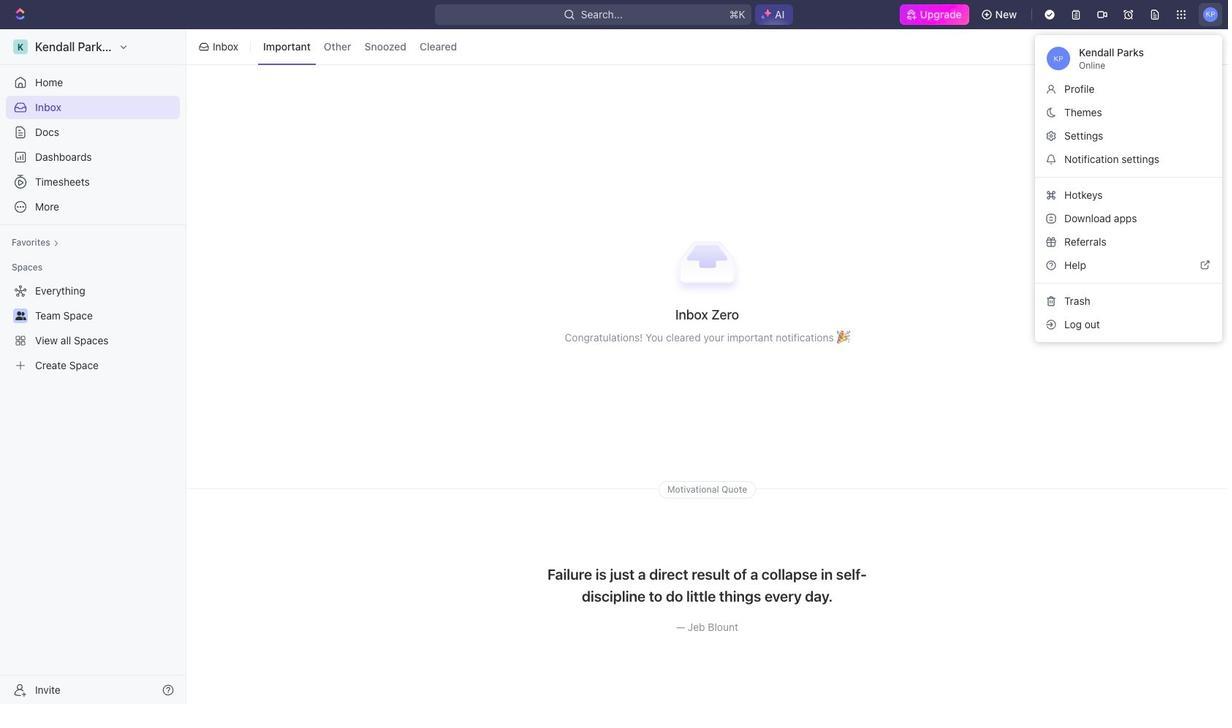 Task type: describe. For each thing, give the bounding box(es) containing it.
sidebar navigation
[[0, 29, 186, 704]]



Task type: vqa. For each thing, say whether or not it's contained in the screenshot.
Transfer
no



Task type: locate. For each thing, give the bounding box(es) containing it.
tree inside sidebar navigation
[[6, 279, 180, 377]]

tab list
[[255, 26, 465, 67]]

tree
[[6, 279, 180, 377]]



